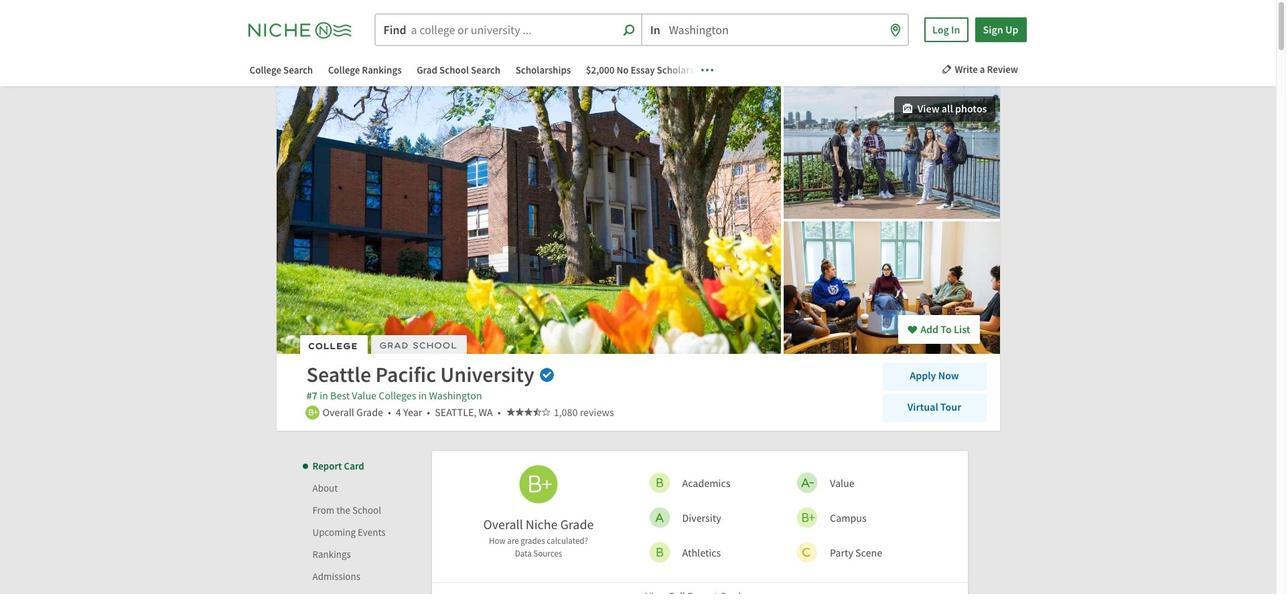 Task type: describe. For each thing, give the bounding box(es) containing it.
profile header image
[[276, 86, 781, 354]]

report card element
[[309, 451, 968, 595]]

banner links element
[[236, 62, 719, 80]]

Washington text field
[[642, 15, 908, 45]]

pencil image
[[942, 64, 952, 74]]



Task type: locate. For each thing, give the bounding box(es) containing it.
1 vertical spatial gallery image image
[[784, 222, 1003, 354]]

view full report card, grades are above image
[[743, 592, 754, 595]]

meatball image
[[701, 64, 713, 76]]

a college or university ... text field
[[376, 15, 641, 45]]

1 gallery image image from the top
[[784, 86, 1003, 219]]

0 vertical spatial gallery image image
[[784, 86, 1003, 219]]

niche home image
[[248, 18, 362, 41]]

2 gallery image image from the top
[[784, 222, 1003, 354]]

gallery image image
[[784, 86, 1003, 219], [784, 222, 1003, 354]]



Task type: vqa. For each thing, say whether or not it's contained in the screenshot.
a college or university ... Text Box
yes



